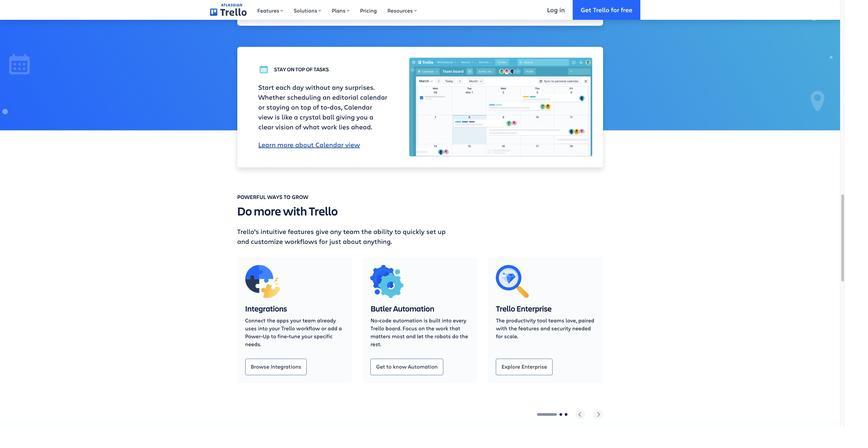 Task type: locate. For each thing, give the bounding box(es) containing it.
1 horizontal spatial is
[[424, 317, 428, 324]]

2 horizontal spatial for
[[611, 5, 620, 14]]

browse integrations link
[[245, 359, 307, 375]]

1 vertical spatial about
[[343, 237, 362, 246]]

0 vertical spatial about
[[295, 141, 314, 149]]

1 horizontal spatial and
[[406, 333, 416, 340]]

any up editorial
[[332, 83, 343, 92]]

0 horizontal spatial for
[[319, 237, 328, 246]]

dos,
[[330, 103, 343, 112]]

powerful ways to grow do more with trello
[[237, 193, 338, 219]]

top
[[296, 66, 305, 73], [301, 103, 311, 112]]

1 vertical spatial is
[[424, 317, 428, 324]]

and down trello's
[[237, 237, 249, 246]]

automation up automation
[[393, 303, 435, 314]]

the down built at the bottom right of page
[[426, 325, 435, 332]]

any
[[332, 83, 343, 92], [330, 227, 342, 236]]

enterprise
[[517, 303, 552, 314], [522, 363, 547, 370]]

0 vertical spatial work
[[321, 123, 337, 132]]

0 vertical spatial your
[[290, 317, 301, 324]]

0 horizontal spatial team
[[303, 317, 316, 324]]

the
[[496, 317, 505, 324]]

code
[[380, 317, 392, 324]]

1 vertical spatial into
[[258, 325, 268, 332]]

to inside get to know automation link
[[387, 363, 392, 370]]

more
[[277, 141, 294, 149], [254, 203, 281, 219]]

and
[[237, 237, 249, 246], [541, 325, 550, 332], [406, 333, 416, 340]]

without
[[306, 83, 330, 92]]

the
[[362, 227, 372, 236], [267, 317, 275, 324], [426, 325, 435, 332], [509, 325, 517, 332], [425, 333, 433, 340], [460, 333, 468, 340]]

2 vertical spatial your
[[302, 333, 313, 340]]

log in
[[547, 5, 565, 14]]

0 horizontal spatial get
[[376, 363, 385, 370]]

trello enterprise the productivity tool teams love, paired with the features and security needed for scale.
[[496, 303, 595, 340]]

into
[[442, 317, 452, 324], [258, 325, 268, 332]]

give
[[316, 227, 329, 236]]

2 vertical spatial for
[[496, 333, 503, 340]]

about
[[295, 141, 314, 149], [343, 237, 362, 246]]

crystal
[[300, 113, 321, 122]]

each
[[276, 83, 291, 92]]

connect
[[245, 317, 266, 324]]

no-
[[371, 317, 380, 324]]

ball
[[323, 113, 334, 122]]

0 vertical spatial is
[[275, 113, 280, 122]]

2 horizontal spatial and
[[541, 325, 550, 332]]

0 horizontal spatial and
[[237, 237, 249, 246]]

0 vertical spatial integrations
[[245, 303, 287, 314]]

top up day
[[296, 66, 305, 73]]

productivity
[[506, 317, 536, 324]]

your
[[290, 317, 301, 324], [269, 325, 280, 332], [302, 333, 313, 340]]

view up clear
[[258, 113, 273, 122]]

calendar inside start each day without any surprises. whether scheduling an editorial calendar or staying on top of to-dos, calendar view is like a crystal ball giving you a clear vision of what work lies ahead.
[[344, 103, 372, 112]]

1 horizontal spatial or
[[321, 325, 327, 332]]

0 vertical spatial for
[[611, 5, 620, 14]]

fine-
[[278, 333, 289, 340]]

features up the workflows
[[288, 227, 314, 236]]

work inside butler automation no-code automation is built into every trello board. focus on the work that matters most and let the robots do the rest.
[[436, 325, 449, 332]]

do
[[237, 203, 252, 219]]

or down whether
[[258, 103, 265, 112]]

work
[[321, 123, 337, 132], [436, 325, 449, 332]]

team inside integrations connect the apps your team already uses into your trello workflow or add a power-up to fine-tune your specific needs.
[[303, 317, 316, 324]]

your down workflow
[[302, 333, 313, 340]]

power-
[[245, 333, 263, 340]]

for inside trello enterprise the productivity tool teams love, paired with the features and security needed for scale.
[[496, 333, 503, 340]]

0 horizontal spatial a
[[294, 113, 298, 122]]

0 vertical spatial calendar
[[344, 103, 372, 112]]

with down grow
[[283, 203, 307, 219]]

get for get to know automation
[[376, 363, 385, 370]]

1 horizontal spatial for
[[496, 333, 503, 340]]

or inside integrations connect the apps your team already uses into your trello workflow or add a power-up to fine-tune your specific needs.
[[321, 325, 327, 332]]

your down the apps
[[269, 325, 280, 332]]

calendar
[[344, 103, 372, 112], [316, 141, 344, 149]]

and inside trello enterprise the productivity tool teams love, paired with the features and security needed for scale.
[[541, 325, 550, 332]]

0 horizontal spatial is
[[275, 113, 280, 122]]

an illustration showing the timeline view of a trello board image
[[248, 0, 431, 15]]

the up scale.
[[509, 325, 517, 332]]

view down lies
[[345, 141, 360, 149]]

trello up fine-
[[281, 325, 295, 332]]

a right you
[[370, 113, 374, 122]]

team right give
[[343, 227, 360, 236]]

0 vertical spatial and
[[237, 237, 249, 246]]

the inside trello enterprise the productivity tool teams love, paired with the features and security needed for scale.
[[509, 325, 517, 332]]

on up let
[[419, 325, 425, 332]]

any inside start each day without any surprises. whether scheduling an editorial calendar or staying on top of to-dos, calendar view is like a crystal ball giving you a clear vision of what work lies ahead.
[[332, 83, 343, 92]]

on up like
[[291, 103, 299, 112]]

1 vertical spatial automation
[[408, 363, 438, 370]]

1 vertical spatial on
[[291, 103, 299, 112]]

your right the apps
[[290, 317, 301, 324]]

1 horizontal spatial a
[[339, 325, 342, 332]]

get right in
[[581, 5, 592, 14]]

1 horizontal spatial with
[[496, 325, 508, 332]]

know
[[393, 363, 407, 370]]

1 vertical spatial top
[[301, 103, 311, 112]]

to right "ways"
[[284, 193, 291, 201]]

features down productivity
[[519, 325, 539, 332]]

2 vertical spatial on
[[419, 325, 425, 332]]

top inside start each day without any surprises. whether scheduling an editorial calendar or staying on top of to-dos, calendar view is like a crystal ball giving you a clear vision of what work lies ahead.
[[301, 103, 311, 112]]

features inside "trello's intuitive features give any team the ability to quickly set up and customize workflows for just about anything."
[[288, 227, 314, 236]]

1 horizontal spatial calendar
[[344, 103, 372, 112]]

the inside integrations connect the apps your team already uses into your trello workflow or add a power-up to fine-tune your specific needs.
[[267, 317, 275, 324]]

1 horizontal spatial your
[[290, 317, 301, 324]]

teams
[[549, 317, 565, 324]]

ahead.
[[351, 123, 372, 132]]

team for trello's
[[343, 227, 360, 236]]

of left what on the top
[[295, 123, 302, 132]]

free
[[621, 5, 633, 14]]

or inside start each day without any surprises. whether scheduling an editorial calendar or staying on top of to-dos, calendar view is like a crystal ball giving you a clear vision of what work lies ahead.
[[258, 103, 265, 112]]

1 vertical spatial calendar
[[316, 141, 344, 149]]

team up workflow
[[303, 317, 316, 324]]

trello down the no-
[[371, 325, 384, 332]]

to inside powerful ways to grow do more with trello
[[284, 193, 291, 201]]

get trello for free link
[[573, 0, 641, 20]]

is left like
[[275, 113, 280, 122]]

for left free
[[611, 5, 620, 14]]

trello up give
[[309, 203, 338, 219]]

1 vertical spatial of
[[313, 103, 319, 112]]

automation right know
[[408, 363, 438, 370]]

enterprise inside trello enterprise the productivity tool teams love, paired with the features and security needed for scale.
[[517, 303, 552, 314]]

to right 'ability'
[[395, 227, 401, 236]]

more inside powerful ways to grow do more with trello
[[254, 203, 281, 219]]

of left 'tasks'
[[306, 66, 313, 73]]

1 vertical spatial with
[[496, 325, 508, 332]]

1 horizontal spatial features
[[519, 325, 539, 332]]

0 vertical spatial features
[[288, 227, 314, 236]]

0 horizontal spatial or
[[258, 103, 265, 112]]

on inside start each day without any surprises. whether scheduling an editorial calendar or staying on top of to-dos, calendar view is like a crystal ball giving you a clear vision of what work lies ahead.
[[291, 103, 299, 112]]

get for get trello for free
[[581, 5, 592, 14]]

about right just
[[343, 237, 362, 246]]

lies
[[339, 123, 350, 132]]

get trello for free
[[581, 5, 633, 14]]

rest.
[[371, 341, 381, 348]]

get left know
[[376, 363, 385, 370]]

any inside "trello's intuitive features give any team the ability to quickly set up and customize workflows for just about anything."
[[330, 227, 342, 236]]

1 horizontal spatial get
[[581, 5, 592, 14]]

enterprise for explore
[[522, 363, 547, 370]]

0 vertical spatial view
[[258, 113, 273, 122]]

0 vertical spatial get
[[581, 5, 592, 14]]

let
[[417, 333, 424, 340]]

1 vertical spatial enterprise
[[522, 363, 547, 370]]

you
[[357, 113, 368, 122]]

1 horizontal spatial into
[[442, 317, 452, 324]]

an
[[323, 93, 331, 102]]

1 vertical spatial view
[[345, 141, 360, 149]]

integrations right browse
[[271, 363, 301, 370]]

enterprise up 'tool'
[[517, 303, 552, 314]]

integrations inside integrations connect the apps your team already uses into your trello workflow or add a power-up to fine-tune your specific needs.
[[245, 303, 287, 314]]

to-
[[321, 103, 330, 112]]

1 vertical spatial work
[[436, 325, 449, 332]]

with down the
[[496, 325, 508, 332]]

for down give
[[319, 237, 328, 246]]

into up that
[[442, 317, 452, 324]]

1 vertical spatial features
[[519, 325, 539, 332]]

0 horizontal spatial features
[[288, 227, 314, 236]]

any up just
[[330, 227, 342, 236]]

calendar down lies
[[316, 141, 344, 149]]

trello
[[593, 5, 610, 14], [309, 203, 338, 219], [496, 303, 515, 314], [281, 325, 295, 332], [371, 325, 384, 332]]

a right the add
[[339, 325, 342, 332]]

integrations up "connect"
[[245, 303, 287, 314]]

trello's intuitive features give any team the ability to quickly set up and customize workflows for just about anything.
[[237, 227, 446, 246]]

1 horizontal spatial work
[[436, 325, 449, 332]]

1 horizontal spatial about
[[343, 237, 362, 246]]

team inside "trello's intuitive features give any team the ability to quickly set up and customize workflows for just about anything."
[[343, 227, 360, 236]]

learn more about calendar view link
[[258, 141, 360, 149]]

about down what on the top
[[295, 141, 314, 149]]

or up specific
[[321, 325, 327, 332]]

1 vertical spatial for
[[319, 237, 328, 246]]

security
[[552, 325, 571, 332]]

and down focus
[[406, 333, 416, 340]]

learn
[[258, 141, 276, 149]]

a
[[294, 113, 298, 122], [370, 113, 374, 122], [339, 325, 342, 332]]

surprises.
[[345, 83, 375, 92]]

scheduling
[[287, 93, 321, 102]]

enterprise right explore
[[522, 363, 547, 370]]

on right stay at the top
[[287, 66, 295, 73]]

an illlustration showing the calendar view of a trello board image
[[409, 58, 593, 157]]

integrations
[[245, 303, 287, 314], [271, 363, 301, 370]]

trello inside integrations connect the apps your team already uses into your trello workflow or add a power-up to fine-tune your specific needs.
[[281, 325, 295, 332]]

and inside "trello's intuitive features give any team the ability to quickly set up and customize workflows for just about anything."
[[237, 237, 249, 246]]

robots
[[435, 333, 451, 340]]

1 horizontal spatial team
[[343, 227, 360, 236]]

0 horizontal spatial with
[[283, 203, 307, 219]]

matters
[[371, 333, 391, 340]]

work up 'robots'
[[436, 325, 449, 332]]

0 vertical spatial team
[[343, 227, 360, 236]]

1 vertical spatial more
[[254, 203, 281, 219]]

trello up the
[[496, 303, 515, 314]]

0 horizontal spatial work
[[321, 123, 337, 132]]

into up up in the bottom of the page
[[258, 325, 268, 332]]

more down vision in the top left of the page
[[277, 141, 294, 149]]

0 vertical spatial into
[[442, 317, 452, 324]]

get
[[581, 5, 592, 14], [376, 363, 385, 370]]

automation inside butler automation no-code automation is built into every trello board. focus on the work that matters most and let the robots do the rest.
[[393, 303, 435, 314]]

to
[[284, 193, 291, 201], [395, 227, 401, 236], [271, 333, 276, 340], [387, 363, 392, 370]]

features
[[288, 227, 314, 236], [519, 325, 539, 332]]

1 vertical spatial and
[[541, 325, 550, 332]]

automation
[[393, 303, 435, 314], [408, 363, 438, 370]]

the right let
[[425, 333, 433, 340]]

0 vertical spatial any
[[332, 83, 343, 92]]

and down 'tool'
[[541, 325, 550, 332]]

work inside start each day without any surprises. whether scheduling an editorial calendar or staying on top of to-dos, calendar view is like a crystal ball giving you a clear vision of what work lies ahead.
[[321, 123, 337, 132]]

do
[[452, 333, 459, 340]]

0 vertical spatial enterprise
[[517, 303, 552, 314]]

a right like
[[294, 113, 298, 122]]

0 vertical spatial with
[[283, 203, 307, 219]]

is left built at the bottom right of page
[[424, 317, 428, 324]]

focus
[[403, 325, 417, 332]]

more down "ways"
[[254, 203, 281, 219]]

0 horizontal spatial into
[[258, 325, 268, 332]]

is
[[275, 113, 280, 122], [424, 317, 428, 324]]

0 vertical spatial automation
[[393, 303, 435, 314]]

1 vertical spatial any
[[330, 227, 342, 236]]

top down scheduling
[[301, 103, 311, 112]]

1 vertical spatial or
[[321, 325, 327, 332]]

plans
[[332, 7, 346, 14]]

every
[[453, 317, 467, 324]]

0 horizontal spatial view
[[258, 113, 273, 122]]

of left to-
[[313, 103, 319, 112]]

stay on top of tasks
[[274, 66, 329, 73]]

work down ball on the left of page
[[321, 123, 337, 132]]

of
[[306, 66, 313, 73], [313, 103, 319, 112], [295, 123, 302, 132]]

0 horizontal spatial your
[[269, 325, 280, 332]]

calendar up you
[[344, 103, 372, 112]]

1 vertical spatial team
[[303, 317, 316, 324]]

what
[[303, 123, 320, 132]]

1 vertical spatial get
[[376, 363, 385, 370]]

0 vertical spatial or
[[258, 103, 265, 112]]

2 vertical spatial and
[[406, 333, 416, 340]]

staying
[[266, 103, 290, 112]]

to right up in the bottom of the page
[[271, 333, 276, 340]]

trello inside butler automation no-code automation is built into every trello board. focus on the work that matters most and let the robots do the rest.
[[371, 325, 384, 332]]

the left the apps
[[267, 317, 275, 324]]

to left know
[[387, 363, 392, 370]]

for left scale.
[[496, 333, 503, 340]]

the up anything.
[[362, 227, 372, 236]]

pricing link
[[355, 0, 382, 20]]

about inside "trello's intuitive features give any team the ability to quickly set up and customize workflows for just about anything."
[[343, 237, 362, 246]]



Task type: vqa. For each thing, say whether or not it's contained in the screenshot.
VIEW
yes



Task type: describe. For each thing, give the bounding box(es) containing it.
calendar
[[360, 93, 388, 102]]

trello's
[[237, 227, 259, 236]]

needs.
[[245, 341, 261, 348]]

whether
[[258, 93, 285, 102]]

any for team
[[330, 227, 342, 236]]

intuitive
[[261, 227, 286, 236]]

ability
[[374, 227, 393, 236]]

giving
[[336, 113, 355, 122]]

like
[[282, 113, 292, 122]]

just
[[330, 237, 341, 246]]

automation
[[393, 317, 423, 324]]

log in link
[[539, 0, 573, 20]]

learn more about calendar view
[[258, 141, 360, 149]]

2 vertical spatial of
[[295, 123, 302, 132]]

scale.
[[504, 333, 518, 340]]

tool
[[537, 317, 547, 324]]

resources button
[[382, 0, 422, 20]]

features
[[257, 7, 279, 14]]

clear
[[258, 123, 274, 132]]

to inside integrations connect the apps your team already uses into your trello workflow or add a power-up to fine-tune your specific needs.
[[271, 333, 276, 340]]

0 horizontal spatial calendar
[[316, 141, 344, 149]]

into inside butler automation no-code automation is built into every trello board. focus on the work that matters most and let the robots do the rest.
[[442, 317, 452, 324]]

workflows
[[285, 237, 318, 246]]

solutions button
[[289, 0, 327, 20]]

with inside powerful ways to grow do more with trello
[[283, 203, 307, 219]]

powerful
[[237, 193, 266, 201]]

is inside butler automation no-code automation is built into every trello board. focus on the work that matters most and let the robots do the rest.
[[424, 317, 428, 324]]

trello left free
[[593, 5, 610, 14]]

solutions
[[294, 7, 317, 14]]

in
[[560, 5, 565, 14]]

1 horizontal spatial view
[[345, 141, 360, 149]]

team for integrations
[[303, 317, 316, 324]]

apps
[[277, 317, 289, 324]]

set
[[426, 227, 436, 236]]

enterprise for trello
[[517, 303, 552, 314]]

with inside trello enterprise the productivity tool teams love, paired with the features and security needed for scale.
[[496, 325, 508, 332]]

for inside "trello's intuitive features give any team the ability to quickly set up and customize workflows for just about anything."
[[319, 237, 328, 246]]

love,
[[566, 317, 577, 324]]

get to know automation link
[[371, 359, 444, 375]]

features button
[[252, 0, 289, 20]]

up
[[438, 227, 446, 236]]

editorial
[[332, 93, 359, 102]]

0 horizontal spatial about
[[295, 141, 314, 149]]

1 vertical spatial integrations
[[271, 363, 301, 370]]

customize
[[251, 237, 283, 246]]

trello inside trello enterprise the productivity tool teams love, paired with the features and security needed for scale.
[[496, 303, 515, 314]]

most
[[392, 333, 405, 340]]

needed
[[573, 325, 591, 332]]

on inside butler automation no-code automation is built into every trello board. focus on the work that matters most and let the robots do the rest.
[[419, 325, 425, 332]]

explore enterprise
[[502, 363, 547, 370]]

and inside butler automation no-code automation is built into every trello board. focus on the work that matters most and let the robots do the rest.
[[406, 333, 416, 340]]

tune
[[289, 333, 300, 340]]

2 horizontal spatial your
[[302, 333, 313, 340]]

next image
[[593, 410, 603, 420]]

view inside start each day without any surprises. whether scheduling an editorial calendar or staying on top of to-dos, calendar view is like a crystal ball giving you a clear vision of what work lies ahead.
[[258, 113, 273, 122]]

built
[[429, 317, 441, 324]]

previous image
[[575, 410, 585, 420]]

integrations connect the apps your team already uses into your trello workflow or add a power-up to fine-tune your specific needs.
[[245, 303, 342, 348]]

0 vertical spatial on
[[287, 66, 295, 73]]

grow
[[292, 193, 308, 201]]

resources
[[388, 7, 413, 14]]

start each day without any surprises. whether scheduling an editorial calendar or staying on top of to-dos, calendar view is like a crystal ball giving you a clear vision of what work lies ahead.
[[258, 83, 388, 132]]

up
[[263, 333, 270, 340]]

explore enterprise link
[[496, 359, 553, 375]]

butler automation no-code automation is built into every trello board. focus on the work that matters most and let the robots do the rest.
[[371, 303, 468, 348]]

into inside integrations connect the apps your team already uses into your trello workflow or add a power-up to fine-tune your specific needs.
[[258, 325, 268, 332]]

2 horizontal spatial a
[[370, 113, 374, 122]]

already
[[317, 317, 336, 324]]

ways
[[267, 193, 283, 201]]

browse integrations
[[251, 363, 301, 370]]

a inside integrations connect the apps your team already uses into your trello workflow or add a power-up to fine-tune your specific needs.
[[339, 325, 342, 332]]

is inside start each day without any surprises. whether scheduling an editorial calendar or staying on top of to-dos, calendar view is like a crystal ball giving you a clear vision of what work lies ahead.
[[275, 113, 280, 122]]

paired
[[579, 317, 595, 324]]

atlassian trello image
[[210, 4, 247, 16]]

tasks
[[314, 66, 329, 73]]

get to know automation
[[376, 363, 438, 370]]

that
[[450, 325, 461, 332]]

features inside trello enterprise the productivity tool teams love, paired with the features and security needed for scale.
[[519, 325, 539, 332]]

vision
[[275, 123, 294, 132]]

anything.
[[363, 237, 392, 246]]

specific
[[314, 333, 333, 340]]

quickly
[[403, 227, 425, 236]]

0 vertical spatial top
[[296, 66, 305, 73]]

explore
[[502, 363, 520, 370]]

butler
[[371, 303, 392, 314]]

add
[[328, 325, 338, 332]]

any for surprises.
[[332, 83, 343, 92]]

plans button
[[327, 0, 355, 20]]

0 vertical spatial of
[[306, 66, 313, 73]]

0 vertical spatial more
[[277, 141, 294, 149]]

the inside "trello's intuitive features give any team the ability to quickly set up and customize workflows for just about anything."
[[362, 227, 372, 236]]

pricing
[[360, 7, 377, 14]]

day
[[292, 83, 304, 92]]

uses
[[245, 325, 257, 332]]

1 vertical spatial your
[[269, 325, 280, 332]]

log
[[547, 5, 558, 14]]

workflow
[[297, 325, 320, 332]]

trello inside powerful ways to grow do more with trello
[[309, 203, 338, 219]]

stay
[[274, 66, 286, 73]]

to inside "trello's intuitive features give any team the ability to quickly set up and customize workflows for just about anything."
[[395, 227, 401, 236]]

the right do
[[460, 333, 468, 340]]

board.
[[386, 325, 401, 332]]

browse
[[251, 363, 269, 370]]



